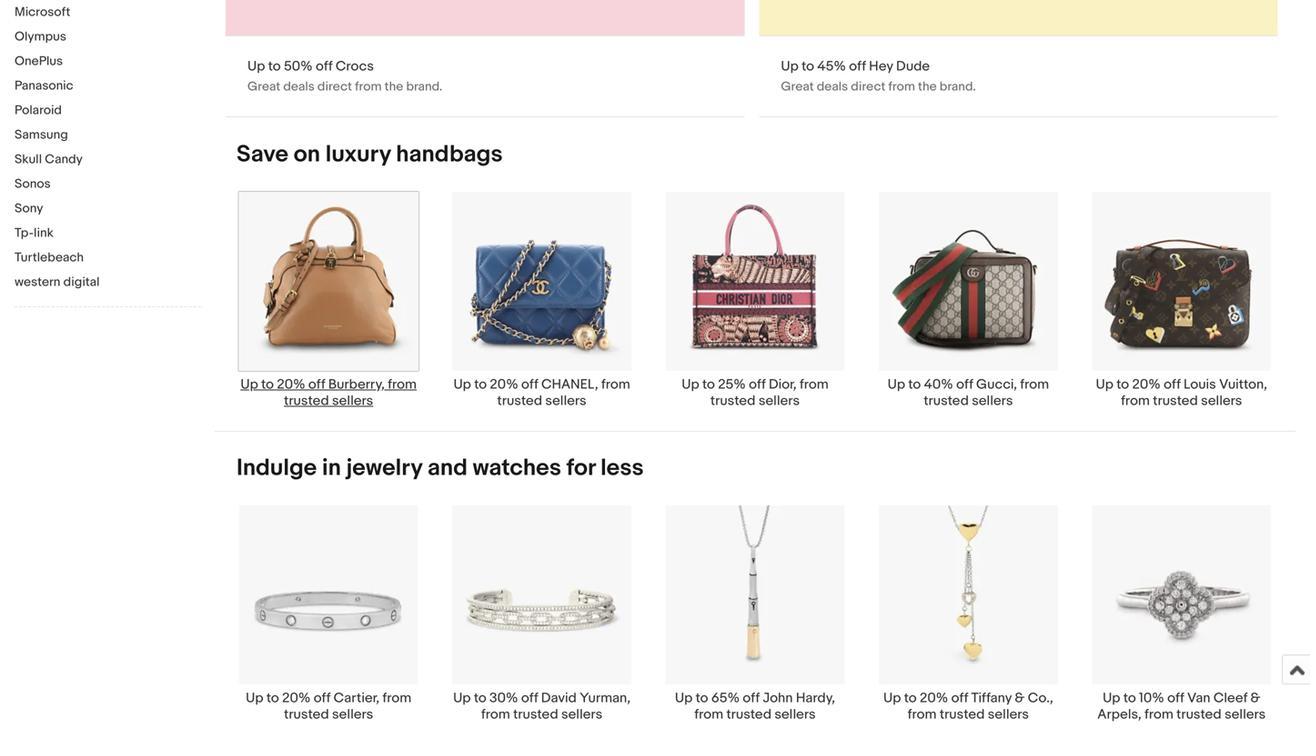 Task type: vqa. For each thing, say whether or not it's contained in the screenshot.
leftmost XL
no



Task type: describe. For each thing, give the bounding box(es) containing it.
up to 10% off van cleef & arpels, from trusted sellers link
[[1075, 505, 1289, 723]]

up to 25% off dior, from trusted sellers
[[682, 377, 829, 409]]

co.,
[[1028, 691, 1054, 707]]

up to 20% off louis vuitton, from trusted sellers
[[1096, 377, 1268, 409]]

trusted inside the up to 20% off chanel, from trusted sellers
[[497, 393, 543, 409]]

for
[[567, 455, 596, 483]]

list for indulge in jewelry and watches for less
[[215, 505, 1296, 740]]

sellers inside up to 20% off burberry, from trusted sellers
[[332, 393, 373, 409]]

up for up to 45% off hey dude great deals direct from the brand.
[[781, 58, 799, 75]]

less
[[601, 455, 644, 483]]

to for up to 20% off cartier, from trusted sellers
[[267, 691, 279, 707]]

off for burberry,
[[308, 377, 325, 393]]

up for up to 10% off van cleef & arpels, from trusted sellers
[[1103, 691, 1121, 707]]

john
[[763, 691, 793, 707]]

up to 20% off tiffany & co., from trusted sellers link
[[862, 505, 1075, 723]]

digital
[[63, 275, 100, 290]]

to for up to 65% off john hardy, from trusted sellers
[[696, 691, 709, 707]]

sellers inside up to 40% off gucci, from trusted sellers
[[972, 393, 1013, 409]]

brand. inside up to 50% off crocs great deals direct from the brand.
[[406, 79, 443, 95]]

trusted inside up to 30% off david yurman, from trusted sellers
[[513, 707, 559, 723]]

and
[[428, 455, 468, 483]]

from inside up to 20% off louis vuitton, from trusted sellers
[[1122, 393, 1150, 409]]

sonos
[[15, 177, 51, 192]]

oneplus
[[15, 54, 63, 69]]

link
[[34, 226, 54, 241]]

olympus link
[[15, 29, 201, 46]]

to for up to 45% off hey dude great deals direct from the brand.
[[802, 58, 815, 75]]

to for up to 50% off crocs great deals direct from the brand.
[[268, 58, 281, 75]]

in
[[322, 455, 341, 483]]

save
[[237, 141, 289, 169]]

sony link
[[15, 201, 201, 218]]

sellers inside up to 10% off van cleef & arpels, from trusted sellers
[[1225, 707, 1266, 723]]

off for crocs
[[316, 58, 333, 75]]

from inside the up to 20% off tiffany & co., from trusted sellers
[[908, 707, 937, 723]]

up for up to 20% off tiffany & co., from trusted sellers
[[884, 691, 901, 707]]

off for cartier,
[[314, 691, 331, 707]]

up to 20% off louis vuitton, from trusted sellers link
[[1075, 191, 1289, 409]]

microsoft
[[15, 5, 70, 20]]

chanel,
[[542, 377, 599, 393]]

up to 20% off chanel, from trusted sellers
[[454, 377, 630, 409]]

up to 40% off gucci, from trusted sellers
[[888, 377, 1050, 409]]

up for up to 50% off crocs great deals direct from the brand.
[[248, 58, 265, 75]]

to for up to 30% off david yurman, from trusted sellers
[[474, 691, 487, 707]]

30%
[[490, 691, 518, 707]]

dude
[[897, 58, 930, 75]]

to for up to 10% off van cleef & arpels, from trusted sellers
[[1124, 691, 1137, 707]]

trusted inside up to 20% off louis vuitton, from trusted sellers
[[1153, 393, 1199, 409]]

skull candy link
[[15, 152, 201, 169]]

trusted inside up to 40% off gucci, from trusted sellers
[[924, 393, 969, 409]]

from inside up to 50% off crocs great deals direct from the brand.
[[355, 79, 382, 95]]

to for up to 40% off gucci, from trusted sellers
[[909, 377, 921, 393]]

65%
[[712, 691, 740, 707]]

10%
[[1140, 691, 1165, 707]]

up to 20% off burberry, from trusted sellers
[[241, 377, 417, 409]]

skull
[[15, 152, 42, 167]]

from inside up to 65% off john hardy, from trusted sellers
[[695, 707, 724, 723]]

indulge in jewelry and watches for less
[[237, 455, 644, 483]]

from inside up to 45% off hey dude great deals direct from the brand.
[[889, 79, 916, 95]]

off for tiffany
[[952, 691, 969, 707]]

list for save on luxury handbags
[[215, 191, 1296, 431]]

deals inside up to 45% off hey dude great deals direct from the brand.
[[817, 79, 848, 95]]

from inside up to 30% off david yurman, from trusted sellers
[[481, 707, 510, 723]]

to for up to 20% off tiffany & co., from trusted sellers
[[905, 691, 917, 707]]

up to 20% off chanel, from trusted sellers link
[[435, 191, 649, 409]]

sellers inside up to 25% off dior, from trusted sellers
[[759, 393, 800, 409]]

microsoft olympus oneplus panasonic polaroid samsung skull candy sonos sony tp-link turtlebeach western digital
[[15, 5, 100, 290]]

to for up to 20% off chanel, from trusted sellers
[[474, 377, 487, 393]]

cleef
[[1214, 691, 1248, 707]]

up to 20% off cartier, from trusted sellers
[[246, 691, 412, 723]]

sellers inside up to 65% off john hardy, from trusted sellers
[[775, 707, 816, 723]]

from inside up to 20% off burberry, from trusted sellers
[[388, 377, 417, 393]]

handbags
[[396, 141, 503, 169]]

from inside up to 25% off dior, from trusted sellers
[[800, 377, 829, 393]]

from inside the up to 20% off cartier, from trusted sellers
[[383, 691, 412, 707]]

trusted inside up to 65% off john hardy, from trusted sellers
[[727, 707, 772, 723]]

20% for chanel,
[[490, 377, 519, 393]]

hey
[[869, 58, 894, 75]]

the inside up to 50% off crocs great deals direct from the brand.
[[385, 79, 404, 95]]

up for up to 20% off burberry, from trusted sellers
[[241, 377, 258, 393]]

up to 40% off gucci, from trusted sellers link
[[862, 191, 1075, 409]]

crocs
[[336, 58, 374, 75]]

up to 65% off john hardy, from trusted sellers
[[675, 691, 836, 723]]

up to 20% off tiffany & co., from trusted sellers
[[884, 691, 1054, 723]]

up to 25% off dior, from trusted sellers link
[[649, 191, 862, 409]]

olympus
[[15, 29, 66, 45]]



Task type: locate. For each thing, give the bounding box(es) containing it.
20% inside up to 20% off louis vuitton, from trusted sellers
[[1133, 377, 1161, 393]]

off right "25%"
[[749, 377, 766, 393]]

van
[[1188, 691, 1211, 707]]

up for up to 25% off dior, from trusted sellers
[[682, 377, 700, 393]]

dior,
[[769, 377, 797, 393]]

off left louis
[[1164, 377, 1181, 393]]

gucci,
[[977, 377, 1018, 393]]

from left "tiffany"
[[908, 707, 937, 723]]

to inside up to 10% off van cleef & arpels, from trusted sellers
[[1124, 691, 1137, 707]]

to inside up to 65% off john hardy, from trusted sellers
[[696, 691, 709, 707]]

direct
[[318, 79, 352, 95], [851, 79, 886, 95]]

trusted left the vuitton, in the bottom of the page
[[1153, 393, 1199, 409]]

off inside up to 20% off burberry, from trusted sellers
[[308, 377, 325, 393]]

from left david
[[481, 707, 510, 723]]

up to 65% off john hardy, from trusted sellers link
[[649, 505, 862, 723]]

from right arpels, on the bottom of page
[[1145, 707, 1174, 723]]

cartier,
[[334, 691, 380, 707]]

from down dude
[[889, 79, 916, 95]]

off left burberry,
[[308, 377, 325, 393]]

western
[[15, 275, 60, 290]]

1 horizontal spatial &
[[1251, 691, 1261, 707]]

off for gucci,
[[957, 377, 974, 393]]

to left "tiffany"
[[905, 691, 917, 707]]

off right 30%
[[521, 691, 538, 707]]

to inside up to 20% off louis vuitton, from trusted sellers
[[1117, 377, 1130, 393]]

hardy,
[[796, 691, 836, 707]]

1 direct from the left
[[318, 79, 352, 95]]

turtlebeach
[[15, 250, 84, 266]]

off inside the up to 20% off tiffany & co., from trusted sellers
[[952, 691, 969, 707]]

1 the from the left
[[385, 79, 404, 95]]

up inside up to 30% off david yurman, from trusted sellers
[[453, 691, 471, 707]]

20% inside the up to 20% off tiffany & co., from trusted sellers
[[920, 691, 949, 707]]

from right cartier,
[[383, 691, 412, 707]]

off left van
[[1168, 691, 1185, 707]]

from inside the up to 20% off chanel, from trusted sellers
[[602, 377, 630, 393]]

off for john
[[743, 691, 760, 707]]

panasonic link
[[15, 78, 201, 96]]

45%
[[818, 58, 846, 75]]

up to 50% off crocs great deals direct from the brand.
[[248, 58, 443, 95]]

to inside the up to 20% off chanel, from trusted sellers
[[474, 377, 487, 393]]

to up indulge
[[261, 377, 274, 393]]

samsung link
[[15, 127, 201, 145]]

polaroid link
[[15, 103, 201, 120]]

off inside up to 20% off louis vuitton, from trusted sellers
[[1164, 377, 1181, 393]]

20%
[[277, 377, 305, 393], [490, 377, 519, 393], [1133, 377, 1161, 393], [282, 691, 311, 707], [920, 691, 949, 707]]

to inside up to 45% off hey dude great deals direct from the brand.
[[802, 58, 815, 75]]

the down dude
[[918, 79, 937, 95]]

off left chanel,
[[522, 377, 538, 393]]

off for chanel,
[[522, 377, 538, 393]]

direct inside up to 45% off hey dude great deals direct from the brand.
[[851, 79, 886, 95]]

watches
[[473, 455, 562, 483]]

list containing up to 20% off cartier, from trusted sellers
[[215, 505, 1296, 740]]

20% for cartier,
[[282, 691, 311, 707]]

up to 30% off david yurman, from trusted sellers
[[453, 691, 631, 723]]

& inside up to 10% off van cleef & arpels, from trusted sellers
[[1251, 691, 1261, 707]]

list
[[215, 191, 1296, 431], [215, 505, 1296, 740]]

1 horizontal spatial brand.
[[940, 79, 976, 95]]

off left cartier,
[[314, 691, 331, 707]]

trusted left yurman,
[[513, 707, 559, 723]]

polaroid
[[15, 103, 62, 118]]

from left john
[[695, 707, 724, 723]]

1 & from the left
[[1015, 691, 1025, 707]]

up inside the up to 20% off cartier, from trusted sellers
[[246, 691, 264, 707]]

off inside up to 30% off david yurman, from trusted sellers
[[521, 691, 538, 707]]

to left chanel,
[[474, 377, 487, 393]]

up for up to 30% off david yurman, from trusted sellers
[[453, 691, 471, 707]]

trusted left co.,
[[940, 707, 985, 723]]

to inside up to 25% off dior, from trusted sellers
[[703, 377, 715, 393]]

off for david
[[521, 691, 538, 707]]

off inside up to 25% off dior, from trusted sellers
[[749, 377, 766, 393]]

20% left cartier,
[[282, 691, 311, 707]]

trusted up in
[[284, 393, 329, 409]]

from right dior,
[[800, 377, 829, 393]]

sellers inside the up to 20% off tiffany & co., from trusted sellers
[[988, 707, 1029, 723]]

1 horizontal spatial direct
[[851, 79, 886, 95]]

0 horizontal spatial direct
[[318, 79, 352, 95]]

off inside up to 40% off gucci, from trusted sellers
[[957, 377, 974, 393]]

20% inside the up to 20% off cartier, from trusted sellers
[[282, 691, 311, 707]]

up for up to 20% off louis vuitton, from trusted sellers
[[1096, 377, 1114, 393]]

& left co.,
[[1015, 691, 1025, 707]]

20% for tiffany
[[920, 691, 949, 707]]

list containing up to 20% off burberry, from trusted sellers
[[215, 191, 1296, 431]]

from left louis
[[1122, 393, 1150, 409]]

sonos link
[[15, 177, 201, 194]]

direct down crocs at the top of page
[[318, 79, 352, 95]]

up inside up to 65% off john hardy, from trusted sellers
[[675, 691, 693, 707]]

to left 10%
[[1124, 691, 1137, 707]]

trusted inside up to 25% off dior, from trusted sellers
[[711, 393, 756, 409]]

0 horizontal spatial great
[[248, 79, 281, 95]]

off left "tiffany"
[[952, 691, 969, 707]]

louis
[[1184, 377, 1217, 393]]

samsung
[[15, 127, 68, 143]]

from
[[355, 79, 382, 95], [889, 79, 916, 95], [388, 377, 417, 393], [602, 377, 630, 393], [800, 377, 829, 393], [1021, 377, 1050, 393], [1122, 393, 1150, 409], [383, 691, 412, 707], [481, 707, 510, 723], [695, 707, 724, 723], [908, 707, 937, 723], [1145, 707, 1174, 723]]

jewelry
[[346, 455, 423, 483]]

up inside up to 20% off louis vuitton, from trusted sellers
[[1096, 377, 1114, 393]]

tiffany
[[972, 691, 1012, 707]]

indulge
[[237, 455, 317, 483]]

20% for burberry,
[[277, 377, 305, 393]]

the
[[385, 79, 404, 95], [918, 79, 937, 95]]

from down crocs at the top of page
[[355, 79, 382, 95]]

sony
[[15, 201, 43, 217]]

off inside up to 65% off john hardy, from trusted sellers
[[743, 691, 760, 707]]

1 great from the left
[[248, 79, 281, 95]]

western digital link
[[15, 275, 201, 292]]

great
[[248, 79, 281, 95], [781, 79, 814, 95]]

trusted left dior,
[[711, 393, 756, 409]]

1 list from the top
[[215, 191, 1296, 431]]

off for dior,
[[749, 377, 766, 393]]

off inside the up to 20% off chanel, from trusted sellers
[[522, 377, 538, 393]]

brand. inside up to 45% off hey dude great deals direct from the brand.
[[940, 79, 976, 95]]

off inside up to 45% off hey dude great deals direct from the brand.
[[849, 58, 866, 75]]

20% left chanel,
[[490, 377, 519, 393]]

turtlebeach link
[[15, 250, 201, 268]]

to for up to 20% off burberry, from trusted sellers
[[261, 377, 274, 393]]

brand.
[[406, 79, 443, 95], [940, 79, 976, 95]]

tp-link link
[[15, 226, 201, 243]]

the inside up to 45% off hey dude great deals direct from the brand.
[[918, 79, 937, 95]]

trusted up watches at the left bottom of the page
[[497, 393, 543, 409]]

up
[[248, 58, 265, 75], [781, 58, 799, 75], [241, 377, 258, 393], [454, 377, 471, 393], [682, 377, 700, 393], [888, 377, 906, 393], [1096, 377, 1114, 393], [246, 691, 264, 707], [453, 691, 471, 707], [675, 691, 693, 707], [884, 691, 901, 707], [1103, 691, 1121, 707]]

0 vertical spatial list
[[215, 191, 1296, 431]]

1 vertical spatial list
[[215, 505, 1296, 740]]

direct inside up to 50% off crocs great deals direct from the brand.
[[318, 79, 352, 95]]

1 deals from the left
[[283, 79, 315, 95]]

up inside up to 45% off hey dude great deals direct from the brand.
[[781, 58, 799, 75]]

off right the 40%
[[957, 377, 974, 393]]

direct down hey
[[851, 79, 886, 95]]

burberry,
[[328, 377, 385, 393]]

to inside up to 50% off crocs great deals direct from the brand.
[[268, 58, 281, 75]]

vuitton,
[[1220, 377, 1268, 393]]

up inside up to 20% off burberry, from trusted sellers
[[241, 377, 258, 393]]

0 horizontal spatial deals
[[283, 79, 315, 95]]

off left hey
[[849, 58, 866, 75]]

to left louis
[[1117, 377, 1130, 393]]

sellers inside up to 20% off louis vuitton, from trusted sellers
[[1202, 393, 1243, 409]]

trusted right 10%
[[1177, 707, 1222, 723]]

to left the 40%
[[909, 377, 921, 393]]

1 horizontal spatial great
[[781, 79, 814, 95]]

20% inside up to 20% off burberry, from trusted sellers
[[277, 377, 305, 393]]

up to 30% off david yurman, from trusted sellers link
[[435, 505, 649, 723]]

candy
[[45, 152, 83, 167]]

& right cleef
[[1251, 691, 1261, 707]]

1 brand. from the left
[[406, 79, 443, 95]]

2 list from the top
[[215, 505, 1296, 740]]

2 the from the left
[[918, 79, 937, 95]]

up inside the up to 20% off tiffany & co., from trusted sellers
[[884, 691, 901, 707]]

to inside the up to 20% off cartier, from trusted sellers
[[267, 691, 279, 707]]

20% for louis
[[1133, 377, 1161, 393]]

None text field
[[226, 0, 745, 116], [759, 0, 1279, 116], [226, 0, 745, 116], [759, 0, 1279, 116]]

trusted inside the up to 20% off cartier, from trusted sellers
[[284, 707, 329, 723]]

off inside the up to 20% off cartier, from trusted sellers
[[314, 691, 331, 707]]

2 & from the left
[[1251, 691, 1261, 707]]

2 brand. from the left
[[940, 79, 976, 95]]

20% left burberry,
[[277, 377, 305, 393]]

from inside up to 10% off van cleef & arpels, from trusted sellers
[[1145, 707, 1174, 723]]

trusted left the hardy,
[[727, 707, 772, 723]]

20% left louis
[[1133, 377, 1161, 393]]

to inside the up to 20% off tiffany & co., from trusted sellers
[[905, 691, 917, 707]]

up to 45% off hey dude great deals direct from the brand.
[[781, 58, 976, 95]]

to left '45%'
[[802, 58, 815, 75]]

up for up to 20% off chanel, from trusted sellers
[[454, 377, 471, 393]]

great inside up to 50% off crocs great deals direct from the brand.
[[248, 79, 281, 95]]

sellers inside up to 30% off david yurman, from trusted sellers
[[562, 707, 603, 723]]

to for up to 25% off dior, from trusted sellers
[[703, 377, 715, 393]]

to left "25%"
[[703, 377, 715, 393]]

the up save on luxury handbags at the top left of the page
[[385, 79, 404, 95]]

up for up to 40% off gucci, from trusted sellers
[[888, 377, 906, 393]]

up inside up to 40% off gucci, from trusted sellers
[[888, 377, 906, 393]]

20% left "tiffany"
[[920, 691, 949, 707]]

from right gucci,
[[1021, 377, 1050, 393]]

to inside up to 30% off david yurman, from trusted sellers
[[474, 691, 487, 707]]

off inside up to 10% off van cleef & arpels, from trusted sellers
[[1168, 691, 1185, 707]]

david
[[541, 691, 577, 707]]

panasonic
[[15, 78, 73, 94]]

0 horizontal spatial &
[[1015, 691, 1025, 707]]

&
[[1015, 691, 1025, 707], [1251, 691, 1261, 707]]

trusted left gucci,
[[924, 393, 969, 409]]

2 deals from the left
[[817, 79, 848, 95]]

up inside up to 50% off crocs great deals direct from the brand.
[[248, 58, 265, 75]]

oneplus link
[[15, 54, 201, 71]]

from inside up to 40% off gucci, from trusted sellers
[[1021, 377, 1050, 393]]

40%
[[924, 377, 954, 393]]

to inside up to 20% off burberry, from trusted sellers
[[261, 377, 274, 393]]

& inside the up to 20% off tiffany & co., from trusted sellers
[[1015, 691, 1025, 707]]

microsoft link
[[15, 5, 201, 22]]

trusted inside up to 10% off van cleef & arpels, from trusted sellers
[[1177, 707, 1222, 723]]

trusted inside the up to 20% off tiffany & co., from trusted sellers
[[940, 707, 985, 723]]

trusted
[[284, 393, 329, 409], [497, 393, 543, 409], [711, 393, 756, 409], [924, 393, 969, 409], [1153, 393, 1199, 409], [284, 707, 329, 723], [513, 707, 559, 723], [727, 707, 772, 723], [940, 707, 985, 723], [1177, 707, 1222, 723]]

25%
[[718, 377, 746, 393]]

off right the 65%
[[743, 691, 760, 707]]

from right burberry,
[[388, 377, 417, 393]]

1 horizontal spatial deals
[[817, 79, 848, 95]]

deals inside up to 50% off crocs great deals direct from the brand.
[[283, 79, 315, 95]]

sellers inside the up to 20% off chanel, from trusted sellers
[[546, 393, 587, 409]]

from right chanel,
[[602, 377, 630, 393]]

1 horizontal spatial the
[[918, 79, 937, 95]]

up inside up to 25% off dior, from trusted sellers
[[682, 377, 700, 393]]

up for up to 20% off cartier, from trusted sellers
[[246, 691, 264, 707]]

up for up to 65% off john hardy, from trusted sellers
[[675, 691, 693, 707]]

up to 20% off cartier, from trusted sellers link
[[222, 505, 435, 723]]

deals
[[283, 79, 315, 95], [817, 79, 848, 95]]

to left the 65%
[[696, 691, 709, 707]]

deals down 50%
[[283, 79, 315, 95]]

save on luxury handbags
[[237, 141, 503, 169]]

up inside the up to 20% off chanel, from trusted sellers
[[454, 377, 471, 393]]

up to 20% off burberry, from trusted sellers link
[[222, 191, 435, 409]]

luxury
[[326, 141, 391, 169]]

2 direct from the left
[[851, 79, 886, 95]]

to
[[268, 58, 281, 75], [802, 58, 815, 75], [261, 377, 274, 393], [474, 377, 487, 393], [703, 377, 715, 393], [909, 377, 921, 393], [1117, 377, 1130, 393], [267, 691, 279, 707], [474, 691, 487, 707], [696, 691, 709, 707], [905, 691, 917, 707], [1124, 691, 1137, 707]]

to inside up to 40% off gucci, from trusted sellers
[[909, 377, 921, 393]]

up to 10% off van cleef & arpels, from trusted sellers
[[1098, 691, 1266, 723]]

up inside up to 10% off van cleef & arpels, from trusted sellers
[[1103, 691, 1121, 707]]

0 horizontal spatial the
[[385, 79, 404, 95]]

off right 50%
[[316, 58, 333, 75]]

off for van
[[1168, 691, 1185, 707]]

2 great from the left
[[781, 79, 814, 95]]

arpels,
[[1098, 707, 1142, 723]]

50%
[[284, 58, 313, 75]]

to left cartier,
[[267, 691, 279, 707]]

off for hey
[[849, 58, 866, 75]]

trusted inside up to 20% off burberry, from trusted sellers
[[284, 393, 329, 409]]

on
[[294, 141, 320, 169]]

off
[[316, 58, 333, 75], [849, 58, 866, 75], [308, 377, 325, 393], [522, 377, 538, 393], [749, 377, 766, 393], [957, 377, 974, 393], [1164, 377, 1181, 393], [314, 691, 331, 707], [521, 691, 538, 707], [743, 691, 760, 707], [952, 691, 969, 707], [1168, 691, 1185, 707]]

to for up to 20% off louis vuitton, from trusted sellers
[[1117, 377, 1130, 393]]

off for louis
[[1164, 377, 1181, 393]]

20% inside the up to 20% off chanel, from trusted sellers
[[490, 377, 519, 393]]

trusted left cartier,
[[284, 707, 329, 723]]

to left 30%
[[474, 691, 487, 707]]

deals down '45%'
[[817, 79, 848, 95]]

0 horizontal spatial brand.
[[406, 79, 443, 95]]

off inside up to 50% off crocs great deals direct from the brand.
[[316, 58, 333, 75]]

yurman,
[[580, 691, 631, 707]]

tp-
[[15, 226, 34, 241]]

sellers inside the up to 20% off cartier, from trusted sellers
[[332, 707, 373, 723]]

to left 50%
[[268, 58, 281, 75]]

sellers
[[332, 393, 373, 409], [546, 393, 587, 409], [759, 393, 800, 409], [972, 393, 1013, 409], [1202, 393, 1243, 409], [332, 707, 373, 723], [562, 707, 603, 723], [775, 707, 816, 723], [988, 707, 1029, 723], [1225, 707, 1266, 723]]

great inside up to 45% off hey dude great deals direct from the brand.
[[781, 79, 814, 95]]



